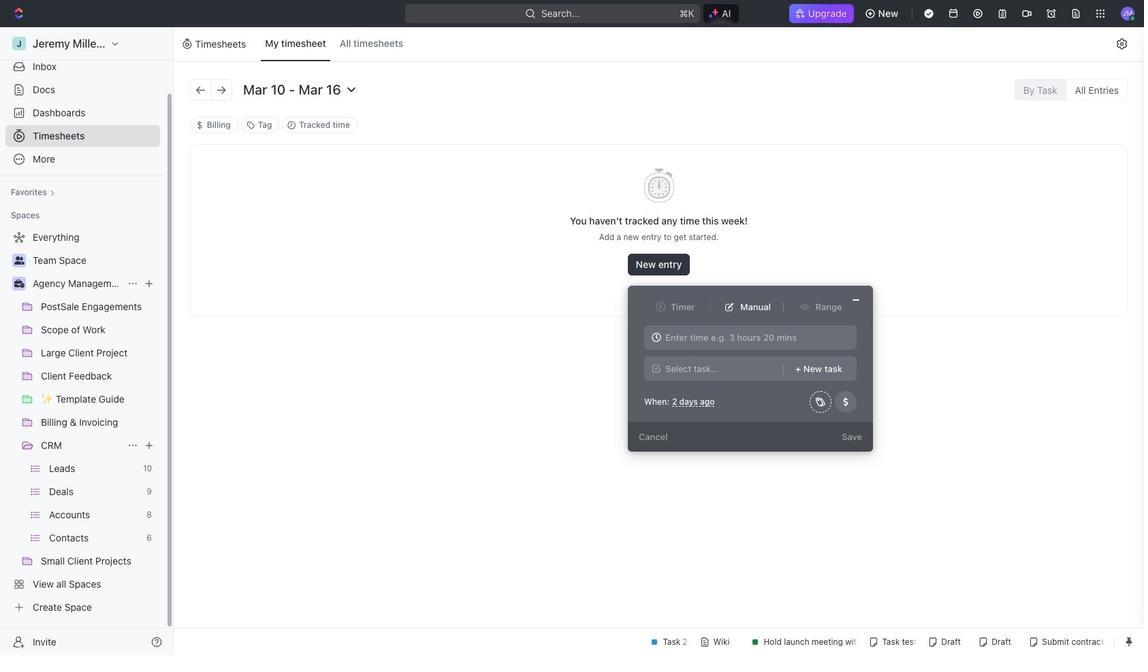 Task type: locate. For each thing, give the bounding box(es) containing it.
Enter time e.g. 3 hours 20 mins text field
[[644, 325, 856, 350]]

business time image
[[14, 280, 24, 288]]

sidebar navigation
[[0, 27, 174, 656]]

tree
[[5, 227, 160, 619]]



Task type: vqa. For each thing, say whether or not it's contained in the screenshot.
Design corresponding to Browsedrive - Logo Design
no



Task type: describe. For each thing, give the bounding box(es) containing it.
tree inside sidebar navigation
[[5, 227, 160, 619]]



